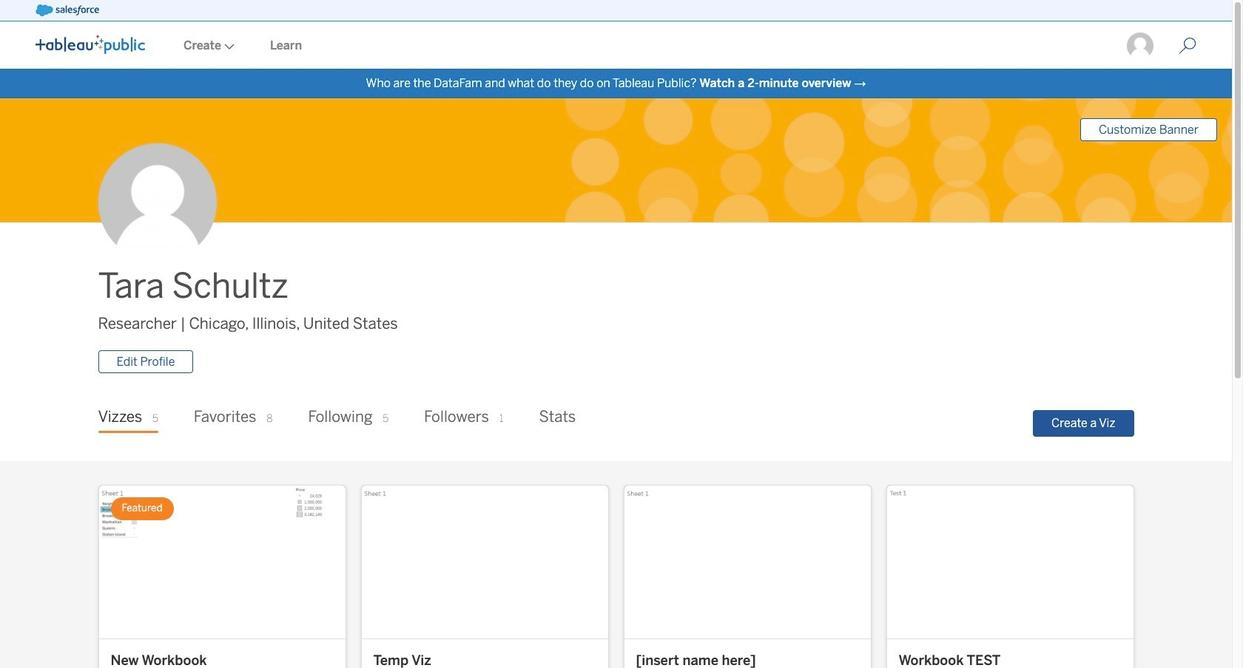 Task type: describe. For each thing, give the bounding box(es) containing it.
avatar image
[[98, 144, 216, 262]]

featured element
[[111, 498, 174, 521]]

go to search image
[[1161, 37, 1214, 55]]

1 workbook thumbnail image from the left
[[99, 486, 345, 639]]

tara.schultz image
[[1126, 31, 1155, 61]]

create image
[[221, 44, 235, 50]]

3 workbook thumbnail image from the left
[[624, 486, 871, 639]]



Task type: locate. For each thing, give the bounding box(es) containing it.
workbook thumbnail image
[[99, 486, 345, 639], [361, 486, 608, 639], [624, 486, 871, 639], [887, 486, 1133, 639]]

logo image
[[36, 35, 145, 54]]

4 workbook thumbnail image from the left
[[887, 486, 1133, 639]]

salesforce logo image
[[36, 4, 99, 16]]

2 workbook thumbnail image from the left
[[361, 486, 608, 639]]



Task type: vqa. For each thing, say whether or not it's contained in the screenshot.
list box
no



